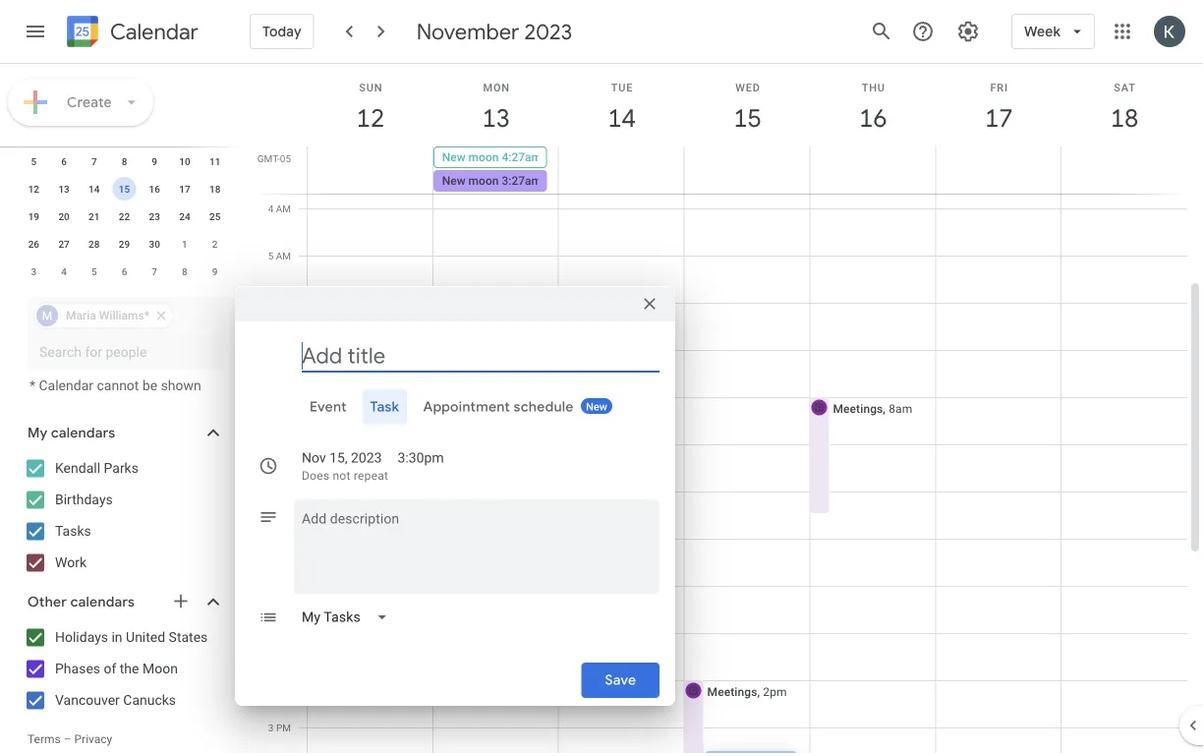 Task type: describe. For each thing, give the bounding box(es) containing it.
row containing 12
[[19, 175, 230, 202]]

parks
[[104, 460, 139, 476]]

other calendars button
[[4, 586, 244, 617]]

13 element
[[52, 176, 76, 200]]

* Calendar cannot be shown search field
[[0, 289, 244, 393]]

mon
[[483, 81, 510, 93]]

0 vertical spatial calendar
[[110, 18, 198, 46]]

new element
[[581, 398, 612, 414]]

calendars for other calendars
[[70, 593, 135, 611]]

1 moon from the top
[[469, 150, 499, 164]]

1 vertical spatial 14
[[89, 182, 100, 194]]

6 for december 6 element
[[122, 265, 127, 277]]

16 element
[[143, 176, 166, 200]]

event button
[[302, 389, 355, 425]]

28 element
[[82, 232, 106, 255]]

2pm
[[763, 685, 787, 699]]

13 link
[[474, 95, 519, 141]]

meetings for meetings , 10am
[[582, 496, 632, 510]]

other
[[28, 593, 67, 611]]

schedule
[[514, 398, 574, 416]]

of
[[104, 660, 116, 676]]

4 am
[[268, 203, 291, 214]]

wed
[[736, 81, 761, 93]]

14 link
[[599, 95, 645, 141]]

kendall parks
[[55, 460, 139, 476]]

row containing meetings
[[299, 20, 1188, 753]]

phases of the moon
[[55, 660, 178, 676]]

calendar inside 'search box'
[[39, 377, 93, 393]]

20 element
[[52, 204, 76, 228]]

meetings for meetings , 8am
[[833, 402, 883, 415]]

1 horizontal spatial 8
[[182, 265, 188, 277]]

does
[[302, 469, 330, 483]]

terms – privacy
[[28, 732, 112, 745]]

–
[[64, 732, 71, 745]]

17 link
[[977, 95, 1022, 141]]

november
[[417, 18, 520, 45]]

today button
[[250, 8, 314, 55]]

22 element
[[113, 204, 136, 228]]

05
[[280, 152, 291, 164]]

am for 5 am
[[276, 250, 291, 262]]

13 inside mon 13
[[481, 102, 509, 134]]

14 element
[[82, 176, 106, 200]]

create
[[67, 93, 112, 111]]

main drawer image
[[24, 20, 47, 43]]

meetings , 2pm
[[708, 685, 787, 699]]

3:30pm
[[398, 450, 444, 466]]

new moon 3:27am button
[[433, 170, 547, 192]]

create button
[[8, 79, 153, 126]]

4 for 4
[[61, 265, 67, 277]]

18 element
[[203, 176, 227, 200]]

united
[[126, 629, 165, 645]]

december 2 element
[[203, 232, 227, 255]]

21 element
[[82, 204, 106, 228]]

settings menu image
[[957, 20, 980, 43]]

21
[[89, 210, 100, 222]]

11 am
[[263, 533, 291, 545]]

add other calendars image
[[171, 591, 191, 611]]

privacy link
[[74, 732, 112, 745]]

week
[[1025, 23, 1061, 40]]

december 6 element
[[113, 259, 136, 283]]

holidays in united states
[[55, 629, 208, 645]]

23 element
[[143, 204, 166, 228]]

16 link
[[851, 95, 896, 141]]

calendar element
[[63, 12, 198, 55]]

*
[[29, 377, 35, 393]]

fri
[[991, 81, 1009, 93]]

15 cell
[[109, 175, 139, 202]]

29 element
[[113, 232, 136, 255]]

nov
[[302, 450, 326, 466]]

6 am
[[268, 297, 291, 309]]

12 element
[[22, 176, 46, 200]]

12 pm
[[263, 580, 291, 592]]

19 element
[[22, 204, 46, 228]]

28
[[89, 237, 100, 249]]

19
[[28, 210, 39, 222]]

25
[[209, 210, 221, 222]]

repeat
[[354, 469, 389, 483]]

sun
[[359, 81, 383, 93]]

, for 8am
[[883, 402, 886, 415]]

sat 18
[[1110, 81, 1138, 134]]

appointment
[[423, 398, 510, 416]]

11 for 11 am
[[263, 533, 274, 545]]

task button
[[363, 389, 407, 425]]

mon 13
[[481, 81, 510, 134]]

, for 2pm
[[758, 685, 760, 699]]

meetings , 10am
[[582, 496, 668, 510]]

25 element
[[203, 204, 227, 228]]

row group containing 5
[[19, 119, 230, 285]]

new moon 4:27am new moon 3:27am
[[442, 150, 542, 188]]

kendall
[[55, 460, 100, 476]]

16 inside row
[[149, 182, 160, 194]]

privacy
[[74, 732, 112, 745]]

10
[[179, 155, 190, 167]]

be
[[142, 377, 157, 393]]

Search for people text field
[[39, 334, 212, 369]]

24 element
[[173, 204, 197, 228]]

* calendar cannot be shown
[[29, 377, 201, 393]]

26 element
[[22, 232, 46, 255]]

states
[[169, 629, 208, 645]]

2
[[212, 237, 218, 249]]

support image
[[912, 20, 935, 43]]

new
[[586, 401, 608, 413]]

0 vertical spatial 9
[[152, 155, 157, 167]]

3 for 3 pm
[[268, 722, 274, 733]]

event
[[310, 398, 347, 416]]

15 element
[[113, 176, 136, 200]]

1 horizontal spatial 2023
[[525, 18, 573, 45]]

30
[[149, 237, 160, 249]]



Task type: vqa. For each thing, say whether or not it's contained in the screenshot.


Task type: locate. For each thing, give the bounding box(es) containing it.
thu
[[862, 81, 886, 93]]

3
[[31, 265, 37, 277], [268, 722, 274, 733]]

am up 12 pm
[[276, 533, 291, 545]]

17 down the fri
[[984, 102, 1012, 134]]

16 down the thu
[[858, 102, 886, 134]]

1 horizontal spatial 4
[[268, 203, 274, 214]]

0 vertical spatial 14
[[607, 102, 635, 134]]

december 5 element
[[82, 259, 106, 283]]

tue
[[611, 81, 633, 93]]

1 horizontal spatial 11
[[263, 533, 274, 545]]

calendars inside "dropdown button"
[[70, 593, 135, 611]]

13 inside "element"
[[58, 182, 70, 194]]

2 horizontal spatial ,
[[883, 402, 886, 415]]

nov 15, 2023
[[302, 450, 382, 466]]

5 for 5 am
[[268, 250, 274, 262]]

2 horizontal spatial meetings
[[833, 402, 883, 415]]

new up new moon 3:27am "button"
[[442, 150, 466, 164]]

row containing 5
[[19, 147, 230, 175]]

calendars inside dropdown button
[[51, 424, 115, 441]]

0 horizontal spatial 13
[[58, 182, 70, 194]]

1 horizontal spatial 16
[[858, 102, 886, 134]]

0 horizontal spatial 6
[[61, 155, 67, 167]]

11 up 18 element
[[209, 155, 221, 167]]

15
[[732, 102, 761, 134], [119, 182, 130, 194]]

16 up the "23" at the top of the page
[[149, 182, 160, 194]]

1 vertical spatial new
[[442, 174, 466, 188]]

sat
[[1114, 81, 1136, 93]]

moon
[[469, 150, 499, 164], [469, 174, 499, 188]]

Add title text field
[[302, 341, 660, 371]]

calendars for my calendars
[[51, 424, 115, 441]]

Add description text field
[[294, 507, 660, 578]]

moon up new moon 3:27am "button"
[[469, 150, 499, 164]]

0 horizontal spatial 15
[[119, 182, 130, 194]]

tab list containing event
[[251, 389, 660, 425]]

calendars
[[51, 424, 115, 441], [70, 593, 135, 611]]

10 element
[[173, 149, 197, 173]]

12 for 12 pm
[[263, 580, 274, 592]]

0 vertical spatial 11
[[209, 155, 221, 167]]

0 vertical spatial pm
[[276, 580, 291, 592]]

13 down mon
[[481, 102, 509, 134]]

27
[[58, 237, 70, 249]]

20
[[58, 210, 70, 222]]

24
[[179, 210, 190, 222]]

wed 15
[[732, 81, 761, 134]]

row containing 26
[[19, 230, 230, 257]]

22
[[119, 210, 130, 222]]

2 horizontal spatial 5
[[268, 250, 274, 262]]

new down new moon 4:27am button at the left
[[442, 174, 466, 188]]

2 vertical spatial 12
[[263, 580, 274, 592]]

1 horizontal spatial 9
[[212, 265, 218, 277]]

18 link
[[1102, 95, 1148, 141]]

pm
[[276, 580, 291, 592], [276, 722, 291, 733]]

5 am
[[268, 250, 291, 262]]

gmt-05
[[257, 152, 291, 164]]

tab list
[[251, 389, 660, 425]]

5 down 4 am
[[268, 250, 274, 262]]

1 vertical spatial 7
[[152, 265, 157, 277]]

17 inside row
[[179, 182, 190, 194]]

cannot
[[97, 377, 139, 393]]

cell containing new moon 4:27am
[[433, 147, 559, 194]]

today
[[263, 23, 302, 40]]

1 horizontal spatial 13
[[481, 102, 509, 134]]

27 element
[[52, 232, 76, 255]]

december 4 element
[[52, 259, 76, 283]]

vancouver canucks
[[55, 692, 176, 708]]

work
[[55, 554, 87, 570]]

0 horizontal spatial 5
[[31, 155, 37, 167]]

2 vertical spatial 5
[[91, 265, 97, 277]]

6 down 5 am on the left top of page
[[268, 297, 274, 309]]

15 link
[[725, 95, 770, 141]]

, left 10am
[[632, 496, 635, 510]]

grid
[[252, 20, 1203, 753]]

0 vertical spatial ,
[[883, 402, 886, 415]]

1 vertical spatial 6
[[122, 265, 127, 277]]

2 vertical spatial ,
[[758, 685, 760, 699]]

,
[[883, 402, 886, 415], [632, 496, 635, 510], [758, 685, 760, 699]]

0 vertical spatial 17
[[984, 102, 1012, 134]]

december 9 element
[[203, 259, 227, 283]]

calendar up create
[[110, 18, 198, 46]]

16
[[858, 102, 886, 134], [149, 182, 160, 194]]

new
[[442, 150, 466, 164], [442, 174, 466, 188]]

other calendars list
[[4, 621, 244, 716]]

0 horizontal spatial calendar
[[39, 377, 93, 393]]

0 vertical spatial moon
[[469, 150, 499, 164]]

calendars up in at the left of the page
[[70, 593, 135, 611]]

9 down december 2 element
[[212, 265, 218, 277]]

5 down '28' element on the left top of page
[[91, 265, 97, 277]]

0 vertical spatial 15
[[732, 102, 761, 134]]

0 horizontal spatial 9
[[152, 155, 157, 167]]

1 am from the top
[[276, 203, 291, 214]]

1 horizontal spatial 6
[[122, 265, 127, 277]]

None field
[[294, 600, 404, 635]]

meetings for meetings , 2pm
[[708, 685, 758, 699]]

other calendars
[[28, 593, 135, 611]]

2 new from the top
[[442, 174, 466, 188]]

9 up 16 element
[[152, 155, 157, 167]]

row containing 3
[[19, 257, 230, 285]]

2023 right november
[[525, 18, 573, 45]]

0 vertical spatial 8
[[122, 155, 127, 167]]

my calendars list
[[4, 452, 244, 578]]

15 inside cell
[[119, 182, 130, 194]]

15 inside wed 15
[[732, 102, 761, 134]]

grid containing 12
[[252, 20, 1203, 753]]

moon down new moon 4:27am button at the left
[[469, 174, 499, 188]]

1 new from the top
[[442, 150, 466, 164]]

15 down "wed"
[[732, 102, 761, 134]]

17
[[984, 102, 1012, 134], [179, 182, 190, 194]]

1 vertical spatial meetings
[[582, 496, 632, 510]]

1 vertical spatial 5
[[268, 250, 274, 262]]

1 vertical spatial 18
[[209, 182, 221, 194]]

13 up 20
[[58, 182, 70, 194]]

1 vertical spatial 9
[[212, 265, 218, 277]]

7 up 14 element
[[91, 155, 97, 167]]

8 up 15 element
[[122, 155, 127, 167]]

0 vertical spatial 3
[[31, 265, 37, 277]]

18 up the 25
[[209, 182, 221, 194]]

am for 6 am
[[276, 297, 291, 309]]

17 down 10
[[179, 182, 190, 194]]

november 2023
[[417, 18, 573, 45]]

13
[[481, 102, 509, 134], [58, 182, 70, 194]]

december 8 element
[[173, 259, 197, 283]]

4:27am
[[502, 150, 542, 164]]

10am
[[638, 496, 668, 510]]

task
[[370, 398, 400, 416]]

0 vertical spatial 2023
[[525, 18, 573, 45]]

does not repeat
[[302, 469, 389, 483]]

12
[[355, 102, 383, 134], [28, 182, 39, 194], [263, 580, 274, 592]]

appointment schedule
[[423, 398, 574, 416]]

holidays
[[55, 629, 108, 645]]

0 horizontal spatial 17
[[179, 182, 190, 194]]

0 vertical spatial 12
[[355, 102, 383, 134]]

18 down sat
[[1110, 102, 1138, 134]]

1 horizontal spatial 14
[[607, 102, 635, 134]]

0 vertical spatial 6
[[61, 155, 67, 167]]

5 up 12 element
[[31, 155, 37, 167]]

0 horizontal spatial 12
[[28, 182, 39, 194]]

0 vertical spatial 18
[[1110, 102, 1138, 134]]

1 horizontal spatial calendar
[[110, 18, 198, 46]]

3 pm
[[268, 722, 291, 733]]

0 vertical spatial meetings
[[833, 402, 883, 415]]

1 horizontal spatial 15
[[732, 102, 761, 134]]

moon
[[143, 660, 178, 676]]

not
[[333, 469, 351, 483]]

tue 14
[[607, 81, 635, 134]]

0 horizontal spatial 4
[[61, 265, 67, 277]]

15,
[[329, 450, 348, 466]]

1 vertical spatial 4
[[61, 265, 67, 277]]

2 horizontal spatial 12
[[355, 102, 383, 134]]

1 vertical spatial 2023
[[351, 450, 382, 466]]

0 vertical spatial 16
[[858, 102, 886, 134]]

meetings left 2pm
[[708, 685, 758, 699]]

new moon 4:27am button
[[433, 147, 547, 168]]

terms link
[[28, 732, 61, 745]]

my calendars
[[28, 424, 115, 441]]

am for 4 am
[[276, 203, 291, 214]]

8 down 1
[[182, 265, 188, 277]]

2 am from the top
[[276, 250, 291, 262]]

1 vertical spatial calendars
[[70, 593, 135, 611]]

am up 6 am
[[276, 250, 291, 262]]

7 down 30 element
[[152, 265, 157, 277]]

canucks
[[123, 692, 176, 708]]

shown
[[161, 377, 201, 393]]

calendars up "kendall"
[[51, 424, 115, 441]]

1 vertical spatial 17
[[179, 182, 190, 194]]

6 for 6 am
[[268, 297, 274, 309]]

4
[[268, 203, 274, 214], [61, 265, 67, 277]]

4 for 4 am
[[268, 203, 274, 214]]

12 for 12 element
[[28, 182, 39, 194]]

meetings
[[833, 402, 883, 415], [582, 496, 632, 510], [708, 685, 758, 699]]

1 pm from the top
[[276, 580, 291, 592]]

2 vertical spatial 6
[[268, 297, 274, 309]]

meetings , 8am
[[833, 402, 913, 415]]

fri 17
[[984, 81, 1012, 134]]

1 horizontal spatial 17
[[984, 102, 1012, 134]]

calendar heading
[[106, 18, 198, 46]]

4 am from the top
[[276, 533, 291, 545]]

1 vertical spatial calendar
[[39, 377, 93, 393]]

1 horizontal spatial meetings
[[708, 685, 758, 699]]

2 moon from the top
[[469, 174, 499, 188]]

0 horizontal spatial 16
[[149, 182, 160, 194]]

18 inside 18 element
[[209, 182, 221, 194]]

3 inside row
[[31, 265, 37, 277]]

birthdays
[[55, 491, 113, 507]]

0 vertical spatial new
[[442, 150, 466, 164]]

4 up 5 am on the left top of page
[[268, 203, 274, 214]]

calendar
[[110, 18, 198, 46], [39, 377, 93, 393]]

1 vertical spatial pm
[[276, 722, 291, 733]]

1 horizontal spatial 5
[[91, 265, 97, 277]]

5 inside december 5 element
[[91, 265, 97, 277]]

1 vertical spatial moon
[[469, 174, 499, 188]]

0 vertical spatial 4
[[268, 203, 274, 214]]

2 vertical spatial meetings
[[708, 685, 758, 699]]

0 vertical spatial calendars
[[51, 424, 115, 441]]

1 horizontal spatial ,
[[758, 685, 760, 699]]

14
[[607, 102, 635, 134], [89, 182, 100, 194]]

0 vertical spatial 7
[[91, 155, 97, 167]]

11 up 12 pm
[[263, 533, 274, 545]]

1 vertical spatial 15
[[119, 182, 130, 194]]

3 for 3
[[31, 265, 37, 277]]

0 horizontal spatial 7
[[91, 155, 97, 167]]

2023 up the repeat
[[351, 450, 382, 466]]

5 for december 5 element at the left of the page
[[91, 265, 97, 277]]

1
[[182, 237, 188, 249]]

12 down 11 am
[[263, 580, 274, 592]]

cell
[[308, 20, 433, 753], [432, 20, 559, 753], [557, 20, 685, 753], [683, 20, 811, 753], [809, 20, 936, 753], [936, 20, 1062, 753], [1062, 20, 1188, 753], [308, 147, 433, 194], [433, 147, 559, 194], [559, 147, 684, 194], [684, 147, 810, 194], [810, 147, 936, 194], [936, 147, 1061, 194], [1061, 147, 1187, 194]]

am up 5 am on the left top of page
[[276, 203, 291, 214]]

2 pm from the top
[[276, 722, 291, 733]]

1 horizontal spatial 18
[[1110, 102, 1138, 134]]

2 horizontal spatial 6
[[268, 297, 274, 309]]

17 element
[[173, 176, 197, 200]]

meetings left 8am
[[833, 402, 883, 415]]

4 down 27 element
[[61, 265, 67, 277]]

december 3 element
[[22, 259, 46, 283]]

december 1 element
[[173, 232, 197, 255]]

thu 16
[[858, 81, 886, 134]]

0 horizontal spatial 11
[[209, 155, 221, 167]]

calendar right "*"
[[39, 377, 93, 393]]

12 up 19
[[28, 182, 39, 194]]

26
[[28, 237, 39, 249]]

gmt-
[[257, 152, 280, 164]]

1 vertical spatial 3
[[268, 722, 274, 733]]

1 horizontal spatial 7
[[152, 265, 157, 277]]

0 horizontal spatial 8
[[122, 155, 127, 167]]

0 horizontal spatial 18
[[209, 182, 221, 194]]

12 down sun
[[355, 102, 383, 134]]

18
[[1110, 102, 1138, 134], [209, 182, 221, 194]]

1 vertical spatial 12
[[28, 182, 39, 194]]

row
[[299, 20, 1188, 753], [299, 147, 1203, 194], [19, 147, 230, 175], [19, 175, 230, 202], [19, 202, 230, 230], [19, 230, 230, 257], [19, 257, 230, 285]]

14 down the tue
[[607, 102, 635, 134]]

my
[[28, 424, 48, 441]]

0 vertical spatial 13
[[481, 102, 509, 134]]

1 vertical spatial ,
[[632, 496, 635, 510]]

14 up 21 in the left of the page
[[89, 182, 100, 194]]

6 down 29 element
[[122, 265, 127, 277]]

3:27am
[[502, 174, 542, 188]]

december 7 element
[[143, 259, 166, 283]]

pm for 3 pm
[[276, 722, 291, 733]]

0 horizontal spatial ,
[[632, 496, 635, 510]]

3 am from the top
[[276, 297, 291, 309]]

30 element
[[143, 232, 166, 255]]

15 up 22
[[119, 182, 130, 194]]

29
[[119, 237, 130, 249]]

1 vertical spatial 13
[[58, 182, 70, 194]]

, left 8am
[[883, 402, 886, 415]]

am for 11 am
[[276, 533, 291, 545]]

12 inside row
[[28, 182, 39, 194]]

, for 10am
[[632, 496, 635, 510]]

in
[[112, 629, 123, 645]]

pm for 12 pm
[[276, 580, 291, 592]]

1 horizontal spatial 3
[[268, 722, 274, 733]]

sun 12
[[355, 81, 383, 134]]

row containing new moon 4:27am
[[299, 147, 1203, 194]]

row containing 19
[[19, 202, 230, 230]]

1 horizontal spatial 12
[[263, 580, 274, 592]]

, left 2pm
[[758, 685, 760, 699]]

6 up 13 "element"
[[61, 155, 67, 167]]

tasks
[[55, 523, 91, 539]]

terms
[[28, 732, 61, 745]]

row group
[[19, 119, 230, 285]]

0 vertical spatial 5
[[31, 155, 37, 167]]

week button
[[1012, 8, 1095, 55]]

11
[[209, 155, 221, 167], [263, 533, 274, 545]]

phases
[[55, 660, 100, 676]]

1 vertical spatial 8
[[182, 265, 188, 277]]

11 inside row
[[209, 155, 221, 167]]

0 horizontal spatial 3
[[31, 265, 37, 277]]

11 element
[[203, 149, 227, 173]]

23
[[149, 210, 160, 222]]

0 horizontal spatial 2023
[[351, 450, 382, 466]]

am down 5 am on the left top of page
[[276, 297, 291, 309]]

meetings left 10am
[[582, 496, 632, 510]]

1 vertical spatial 11
[[263, 533, 274, 545]]

1 vertical spatial 16
[[149, 182, 160, 194]]

11 for 11
[[209, 155, 221, 167]]

0 horizontal spatial meetings
[[582, 496, 632, 510]]

0 horizontal spatial 14
[[89, 182, 100, 194]]



